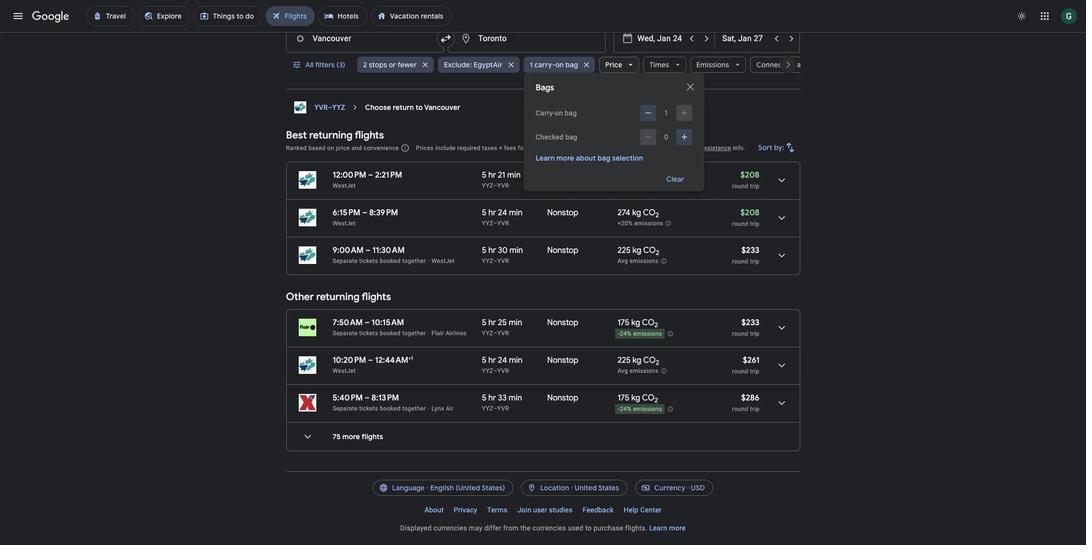 Task type: locate. For each thing, give the bounding box(es) containing it.
6 hr from the top
[[489, 393, 496, 403]]

24%
[[620, 331, 632, 338], [620, 406, 632, 413]]

apply.
[[652, 145, 668, 152]]

2 vertical spatial booked
[[380, 406, 401, 413]]

225 kg co 2 for $261
[[618, 356, 660, 367]]

3 nonstop from the top
[[548, 318, 579, 328]]

min inside the 5 hr 33 min yyz – yvr
[[509, 393, 522, 403]]

yvr down the 25
[[498, 330, 509, 337]]

more right 75
[[343, 433, 360, 442]]

min for 2:21 pm
[[508, 170, 521, 180]]

0 horizontal spatial more
[[343, 433, 360, 442]]

nonstop for 9:00 am – 11:30 am
[[548, 246, 579, 256]]

0 horizontal spatial may
[[469, 525, 483, 533]]

Departure time: 7:50 AM. text field
[[333, 318, 363, 328]]

5 nonstop flight. element from the top
[[548, 393, 579, 405]]

language
[[392, 484, 425, 493]]

1 vertical spatial more
[[343, 433, 360, 442]]

trip for 9:00 am – 11:30 am
[[751, 258, 760, 265]]

1 vertical spatial separate tickets booked together. this trip includes tickets from multiple airlines. missed connections may be protected by kiwi.com.. element
[[333, 330, 426, 337]]

1 vertical spatial $233 round trip
[[733, 318, 760, 338]]

1 trip from the top
[[751, 183, 760, 190]]

2 round from the top
[[733, 221, 749, 228]]

$208 down sort
[[741, 170, 760, 180]]

0 horizontal spatial fees
[[505, 145, 517, 152]]

bag up prices include required taxes + fees for 1 adult. optional charges and bag fees may apply. passenger assistance
[[566, 133, 578, 141]]

2 vertical spatial separate tickets booked together
[[333, 406, 426, 413]]

change appearance image
[[1011, 4, 1035, 28]]

fees up selection
[[624, 145, 637, 152]]

2 stops or fewer
[[363, 60, 417, 69]]

3 separate from the top
[[333, 406, 358, 413]]

1 vertical spatial avg
[[618, 368, 629, 375]]

$233 round trip for 175
[[733, 318, 760, 338]]

sort by:
[[759, 143, 785, 152]]

5 for 12:44 am
[[482, 356, 487, 366]]

yyz down total duration 5 hr 25 min. element
[[482, 330, 494, 337]]

– inside 6:15 pm – 8:39 pm westjet
[[363, 208, 368, 218]]

0 vertical spatial learn
[[536, 154, 555, 163]]

2 nonstop from the top
[[548, 246, 579, 256]]

1 fees from the left
[[505, 145, 517, 152]]

more inside main content
[[343, 433, 360, 442]]

swap origin and destination. image
[[440, 33, 452, 45]]

3 hr from the top
[[489, 246, 496, 256]]

yvr for 8:13 pm
[[498, 406, 509, 413]]

co for 5:40 pm – 8:13 pm
[[642, 393, 655, 403]]

hr inside the 5 hr 33 min yyz – yvr
[[489, 393, 496, 403]]

0 vertical spatial $208 round trip
[[733, 170, 760, 190]]

avg emissions for $233
[[618, 258, 659, 265]]

about
[[576, 154, 596, 163]]

separate tickets booked together for 11:30 am
[[333, 258, 426, 265]]

westjet
[[333, 182, 356, 189], [333, 220, 356, 227], [432, 258, 455, 265], [333, 368, 356, 375]]

other
[[286, 291, 314, 304]]

0 vertical spatial 175 kg co 2
[[618, 318, 659, 330]]

-24% emissions for $286
[[619, 406, 662, 413]]

$208 round trip up 233 us dollars text field
[[733, 208, 760, 228]]

yvr up best returning flights at the left top of page
[[314, 103, 328, 112]]

5 hr 30 min yyz – yvr
[[482, 246, 523, 265]]

2 -24% emissions from the top
[[619, 406, 662, 413]]

2 vertical spatial tickets
[[360, 406, 378, 413]]

2 separate from the top
[[333, 330, 358, 337]]

0 vertical spatial avg emissions
[[618, 258, 659, 265]]

1 horizontal spatial and
[[600, 145, 611, 152]]

fees left for
[[505, 145, 517, 152]]

Arrival time: 8:13 PM. text field
[[372, 393, 399, 403]]

choose
[[365, 103, 391, 112]]

208 US dollars text field
[[741, 208, 760, 218]]

0 vertical spatial 24
[[498, 208, 507, 218]]

tickets down 5:40 pm – 8:13 pm on the left bottom of the page
[[360, 406, 378, 413]]

5 hr 24 min yyz – yvr up the 30
[[482, 208, 523, 227]]

1 5 from the top
[[482, 170, 487, 180]]

0 vertical spatial $233 round trip
[[733, 246, 760, 265]]

user
[[534, 507, 548, 515]]

nonstop flight. element
[[548, 208, 579, 220], [548, 246, 579, 257], [548, 318, 579, 330], [548, 356, 579, 367], [548, 393, 579, 405]]

hr for 8:13 pm
[[489, 393, 496, 403]]

3 round from the top
[[733, 258, 749, 265]]

1 175 kg co 2 from the top
[[618, 318, 659, 330]]

– up 5 hr 30 min yyz – yvr
[[494, 220, 498, 227]]

all filters (3) button
[[286, 53, 353, 77]]

more down currency
[[670, 525, 686, 533]]

24 down 5 hr 21 min yyz – yvr
[[498, 208, 507, 218]]

min right 33
[[509, 393, 522, 403]]

flights up leaves toronto pearson international airport at 7:50 am on saturday, january 27 and arrives at vancouver international airport at 10:15 am on saturday, january 27. element
[[362, 291, 391, 304]]

1 225 kg co 2 from the top
[[618, 246, 660, 257]]

on for 1 carry-on bag
[[556, 60, 564, 69]]

1 vertical spatial avg emissions
[[618, 368, 659, 375]]

1 vertical spatial separate tickets booked together
[[333, 330, 426, 337]]

trip down $208 text field in the right top of the page
[[751, 183, 760, 190]]

0 vertical spatial $233
[[742, 246, 760, 256]]

about link
[[420, 502, 449, 519]]

1 vertical spatial -
[[619, 406, 620, 413]]

yvr up the 30
[[498, 220, 509, 227]]

0 vertical spatial returning
[[309, 129, 353, 142]]

trip inside the $286 round trip
[[751, 406, 760, 413]]

0 horizontal spatial currencies
[[434, 525, 467, 533]]

min right the 30
[[510, 246, 523, 256]]

min down 5 hr 21 min yyz – yvr
[[509, 208, 523, 218]]

2 225 kg co 2 from the top
[[618, 356, 660, 367]]

– left 8:13 pm text field
[[365, 393, 370, 403]]

min for 11:30 am
[[510, 246, 523, 256]]

none search field containing bags
[[286, 3, 841, 191]]

2 avg emissions from the top
[[618, 368, 659, 375]]

5 left 21
[[482, 170, 487, 180]]

separate tickets booked together for 8:13 pm
[[333, 406, 426, 413]]

–
[[328, 103, 332, 112], [368, 170, 373, 180], [494, 182, 498, 189], [363, 208, 368, 218], [494, 220, 498, 227], [366, 246, 371, 256], [494, 258, 498, 265], [365, 318, 370, 328], [494, 330, 498, 337], [368, 356, 373, 366], [494, 368, 498, 375], [365, 393, 370, 403], [494, 406, 498, 413]]

5 down 5 hr 21 min yyz – yvr
[[482, 208, 487, 218]]

on inside main content
[[327, 145, 334, 152]]

yyz for 2:21 pm
[[482, 182, 494, 189]]

1 button
[[357, 3, 397, 21]]

yvr inside 5 hr 21 min yyz – yvr
[[498, 182, 509, 189]]

returning up ranked based on price and convenience
[[309, 129, 353, 142]]

0 horizontal spatial to
[[416, 103, 423, 112]]

0 vertical spatial on
[[556, 60, 564, 69]]

1 avg emissions from the top
[[618, 258, 659, 265]]

emissions for $233
[[630, 258, 659, 265]]

1 vertical spatial -24% emissions
[[619, 406, 662, 413]]

– down total duration 5 hr 25 min. element
[[494, 330, 498, 337]]

$233 round trip for 225
[[733, 246, 760, 265]]

2 fees from the left
[[624, 145, 637, 152]]

air
[[446, 406, 454, 413]]

None text field
[[448, 25, 606, 53]]

round inside the $261 round trip
[[733, 368, 749, 375]]

225 kg co 2 for $233
[[618, 246, 660, 257]]

2 175 kg co 2 from the top
[[618, 393, 659, 405]]

-
[[619, 331, 620, 338], [619, 406, 620, 413]]

min down 5 hr 25 min yyz – yvr
[[509, 356, 523, 366]]

0 vertical spatial to
[[416, 103, 423, 112]]

more down optional
[[557, 154, 575, 163]]

1 vertical spatial $233
[[742, 318, 760, 328]]

nonstop flight. element for 7:50 am – 10:15 am
[[548, 318, 579, 330]]

1 vertical spatial $208
[[741, 208, 760, 218]]

bag up selection
[[612, 145, 623, 152]]

6 trip from the top
[[751, 406, 760, 413]]

1 vertical spatial flights
[[362, 291, 391, 304]]

trip down $286
[[751, 406, 760, 413]]

learn down center
[[650, 525, 668, 533]]

5:40 pm – 8:13 pm
[[333, 393, 399, 403]]

help center
[[624, 507, 662, 515]]

1 vertical spatial +
[[409, 355, 411, 362]]

feedback link
[[578, 502, 619, 519]]

total duration 5 hr 25 min. element
[[482, 318, 548, 330]]

5 trip from the top
[[751, 368, 760, 375]]

$208 left flight details. leaves toronto pearson international airport at 6:15 pm on saturday, january 27 and arrives at vancouver international airport at 8:39 pm on saturday, january 27. icon
[[741, 208, 760, 218]]

2 avg from the top
[[618, 368, 629, 375]]

hr down 5 hr 25 min yyz – yvr
[[489, 356, 496, 366]]

yyz inside the 5 hr 33 min yyz – yvr
[[482, 406, 494, 413]]

tickets down 9:00 am – 11:30 am
[[360, 258, 378, 265]]

Departure time: 12:00 PM. text field
[[333, 170, 367, 180]]

$261 round trip
[[733, 356, 760, 375]]

yyz down the total duration 5 hr 33 min. element
[[482, 406, 494, 413]]

hr left 33
[[489, 393, 496, 403]]

1 vertical spatial 24
[[498, 356, 507, 366]]

3 separate tickets booked together from the top
[[333, 406, 426, 413]]

trip for 10:20 pm – 12:44 am + 1
[[751, 368, 760, 375]]

5 inside 5 hr 21 min yyz – yvr
[[482, 170, 487, 180]]

separate for 7:50 am
[[333, 330, 358, 337]]

1 $233 round trip from the top
[[733, 246, 760, 265]]

2 vertical spatial separate tickets booked together. this trip includes tickets from multiple airlines. missed connections may be protected by kiwi.com.. element
[[333, 406, 426, 413]]

2 inside popup button
[[363, 60, 367, 69]]

1 - from the top
[[619, 331, 620, 338]]

233 US dollars text field
[[742, 246, 760, 256]]

avg emissions for $261
[[618, 368, 659, 375]]

Arrival time: 8:39 PM. text field
[[370, 208, 398, 218]]

kg for 10:20 pm – 12:44 am + 1
[[633, 356, 642, 366]]

1 175 from the top
[[618, 318, 630, 328]]

1 total duration 5 hr 24 min. element from the top
[[482, 208, 548, 220]]

0 vertical spatial 225 kg co 2
[[618, 246, 660, 257]]

kg
[[633, 208, 642, 218], [633, 246, 642, 256], [632, 318, 641, 328], [633, 356, 642, 366], [632, 393, 641, 403]]

0 vertical spatial 5 hr 24 min yyz – yvr
[[482, 208, 523, 227]]

1 vertical spatial tickets
[[360, 330, 378, 337]]

1 separate tickets booked together. this trip includes tickets from multiple airlines. missed connections may be protected by kiwi.com.. element from the top
[[333, 258, 426, 265]]

separate tickets booked together. this trip includes tickets from multiple airlines. missed connections may be protected by kiwi.com.. element down 11:30 am at left
[[333, 258, 426, 265]]

separate tickets booked together. this trip includes tickets from multiple airlines. missed connections may be protected by kiwi.com.. element
[[333, 258, 426, 265], [333, 330, 426, 337], [333, 406, 426, 413]]

Departure time: 9:00 AM. text field
[[333, 246, 364, 256]]

total duration 5 hr 24 min. element for 30
[[482, 208, 548, 220]]

yvr for 8:39 pm
[[498, 220, 509, 227]]

1 vertical spatial 175 kg co 2
[[618, 393, 659, 405]]

- for 5 hr 25 min
[[619, 331, 620, 338]]

0 vertical spatial 24%
[[620, 331, 632, 338]]

2 vertical spatial flights
[[362, 433, 383, 442]]

2 5 from the top
[[482, 208, 487, 218]]

hr for 8:39 pm
[[489, 208, 496, 218]]

3 separate tickets booked together. this trip includes tickets from multiple airlines. missed connections may be protected by kiwi.com.. element from the top
[[333, 406, 426, 413]]

24 for 25
[[498, 356, 507, 366]]

yvr up 33
[[498, 368, 509, 375]]

flights for best returning flights
[[355, 129, 384, 142]]

5 inside 5 hr 25 min yyz – yvr
[[482, 318, 487, 328]]

2 separate tickets booked together from the top
[[333, 330, 426, 337]]

0 vertical spatial -24% emissions
[[619, 331, 662, 338]]

bag right the carry-
[[566, 60, 579, 69]]

learn more about bag selection link
[[536, 154, 644, 163]]

flair
[[432, 330, 444, 337]]

0 vertical spatial separate
[[333, 258, 358, 265]]

2 tickets from the top
[[360, 330, 378, 337]]

1 5 hr 24 min yyz – yvr from the top
[[482, 208, 523, 227]]

$233 round trip up $261 at the right bottom of the page
[[733, 318, 760, 338]]

1 vertical spatial total duration 5 hr 24 min. element
[[482, 356, 548, 367]]

5 left 33
[[482, 393, 487, 403]]

4 5 from the top
[[482, 318, 487, 328]]

booked for 11:30 am
[[380, 258, 401, 265]]

egyptair
[[474, 60, 503, 69]]

0 vertical spatial together
[[403, 258, 426, 265]]

2 together from the top
[[403, 330, 426, 337]]

7:50 am – 10:15 am
[[333, 318, 404, 328]]

fees
[[505, 145, 517, 152], [624, 145, 637, 152]]

2 $208 from the top
[[741, 208, 760, 218]]

Arrival time: 12:44 AM on  Sunday, January 28. text field
[[375, 355, 414, 366]]

2 $233 from the top
[[742, 318, 760, 328]]

separate tickets booked together. this trip includes tickets from multiple airlines. missed connections may be protected by kiwi.com.. element down the 10:15 am
[[333, 330, 426, 337]]

trip down 233 us dollars text field
[[751, 258, 760, 265]]

may left 'differ'
[[469, 525, 483, 533]]

sort by: button
[[755, 136, 801, 160]]

5 inside the 5 hr 33 min yyz – yvr
[[482, 393, 487, 403]]

1 vertical spatial booked
[[380, 330, 401, 337]]

round for 9:00 am – 11:30 am
[[733, 258, 749, 265]]

flight details. leaves toronto pearson international airport at 9:00 am on saturday, january 27 and arrives at vancouver international airport at 11:30 am on saturday, january 27. image
[[770, 244, 794, 268]]

on up the "checked bag"
[[555, 109, 563, 117]]

4 round from the top
[[733, 331, 749, 338]]

feedback
[[583, 507, 614, 515]]

5:40 pm
[[333, 393, 363, 403]]

yyz inside 5 hr 21 min yyz – yvr
[[482, 182, 494, 189]]

Arrival time: 11:30 AM. text field
[[373, 246, 405, 256]]

differ
[[485, 525, 502, 533]]

5 left the 30
[[482, 246, 487, 256]]

hr for 12:44 am
[[489, 356, 496, 366]]

4 nonstop flight. element from the top
[[548, 356, 579, 367]]

separate for 5:40 pm
[[333, 406, 358, 413]]

join user studies link
[[513, 502, 578, 519]]

times button
[[644, 53, 687, 77]]

1 vertical spatial returning
[[316, 291, 360, 304]]

yyz inside 5 hr 30 min yyz – yvr
[[482, 258, 494, 265]]

2 total duration 5 hr 24 min. element from the top
[[482, 356, 548, 367]]

total duration 5 hr 24 min. element
[[482, 208, 548, 220], [482, 356, 548, 367]]

4 nonstop from the top
[[548, 356, 579, 366]]

5 for 2:21 pm
[[482, 170, 487, 180]]

used
[[568, 525, 584, 533]]

min for 8:13 pm
[[509, 393, 522, 403]]

2 175 from the top
[[618, 393, 630, 403]]

bag right about
[[598, 154, 611, 163]]

0 vertical spatial 175
[[618, 318, 630, 328]]

4 hr from the top
[[489, 318, 496, 328]]

trip down "261 us dollars" text box
[[751, 368, 760, 375]]

1 $208 from the top
[[741, 170, 760, 180]]

2:21 pm
[[375, 170, 403, 180]]

2 $233 round trip from the top
[[733, 318, 760, 338]]

3 tickets from the top
[[360, 406, 378, 413]]

1 -24% emissions from the top
[[619, 331, 662, 338]]

0 vertical spatial -
[[619, 331, 620, 338]]

$233 left flight details. leaves toronto pearson international airport at 7:50 am on saturday, january 27 and arrives at vancouver international airport at 10:15 am on saturday, january 27. image
[[742, 318, 760, 328]]

tickets for 8:13 pm
[[360, 406, 378, 413]]

separate tickets booked together down the 10:15 am
[[333, 330, 426, 337]]

4 trip from the top
[[751, 331, 760, 338]]

1 24 from the top
[[498, 208, 507, 218]]

round down 208 us dollars text field
[[733, 221, 749, 228]]

all
[[305, 60, 314, 69]]

None text field
[[286, 25, 444, 53]]

5 nonstop from the top
[[548, 393, 579, 403]]

286 US dollars text field
[[742, 393, 760, 403]]

175 for 5 hr 33 min
[[618, 393, 630, 403]]

2 vertical spatial together
[[403, 406, 426, 413]]

round down $208 text field in the right top of the page
[[733, 183, 749, 190]]

avg
[[618, 258, 629, 265], [618, 368, 629, 375]]

include
[[436, 145, 456, 152]]

0 vertical spatial $208
[[741, 170, 760, 180]]

1 separate from the top
[[333, 258, 358, 265]]

1 and from the left
[[352, 145, 362, 152]]

returning for other
[[316, 291, 360, 304]]

1 horizontal spatial fees
[[624, 145, 637, 152]]

2 horizontal spatial more
[[670, 525, 686, 533]]

1
[[375, 8, 379, 16], [530, 60, 533, 69], [665, 109, 669, 117], [528, 145, 531, 152], [411, 355, 414, 362]]

separate down the 5:40 pm
[[333, 406, 358, 413]]

2 24 from the top
[[498, 356, 507, 366]]

to right the used
[[586, 525, 592, 533]]

1 vertical spatial 5 hr 24 min yyz – yvr
[[482, 356, 523, 375]]

2 separate tickets booked together. this trip includes tickets from multiple airlines. missed connections may be protected by kiwi.com.. element from the top
[[333, 330, 426, 337]]

together down 11:30 am at left
[[403, 258, 426, 265]]

24 down 5 hr 25 min yyz – yvr
[[498, 356, 507, 366]]

$233 round trip left the flight details. leaves toronto pearson international airport at 9:00 am on saturday, january 27 and arrives at vancouver international airport at 11:30 am on saturday, january 27. image on the top right of page
[[733, 246, 760, 265]]

– down total duration 5 hr 30 min. element
[[494, 258, 498, 265]]

75 more flights
[[333, 433, 383, 442]]

2 24% from the top
[[620, 406, 632, 413]]

0 vertical spatial separate tickets booked together
[[333, 258, 426, 265]]

yyz for 11:30 am
[[482, 258, 494, 265]]

other returning flights
[[286, 291, 391, 304]]

$233 left the flight details. leaves toronto pearson international airport at 9:00 am on saturday, january 27 and arrives at vancouver international airport at 11:30 am on saturday, january 27. image on the top right of page
[[742, 246, 760, 256]]

connecting airports button
[[751, 53, 841, 77]]

bag
[[566, 60, 579, 69], [565, 109, 577, 117], [566, 133, 578, 141], [612, 145, 623, 152], [598, 154, 611, 163]]

total duration 5 hr 33 min. element
[[482, 393, 548, 405]]

0 vertical spatial +
[[499, 145, 503, 152]]

to inside main content
[[416, 103, 423, 112]]

Arrival time: 10:15 AM. text field
[[372, 318, 404, 328]]

– down total duration 5 hr 21 min. element
[[494, 182, 498, 189]]

min inside 5 hr 30 min yyz – yvr
[[510, 246, 523, 256]]

1 vertical spatial separate
[[333, 330, 358, 337]]

2 currencies from the left
[[533, 525, 566, 533]]

225 for 5 hr 24 min
[[618, 356, 631, 366]]

0 horizontal spatial +
[[409, 355, 411, 362]]

booked down the 10:15 am
[[380, 330, 401, 337]]

flights right 75
[[362, 433, 383, 442]]

$208 round trip for $208 text field in the right top of the page
[[733, 170, 760, 190]]

main content
[[286, 97, 801, 460]]

3 5 from the top
[[482, 246, 487, 256]]

yvr inside the 5 hr 33 min yyz – yvr
[[498, 406, 509, 413]]

– right 6:15 pm on the top
[[363, 208, 368, 218]]

– inside 10:20 pm – 12:44 am + 1
[[368, 356, 373, 366]]

1 separate tickets booked together from the top
[[333, 258, 426, 265]]

3 nonstop flight. element from the top
[[548, 318, 579, 330]]

1 horizontal spatial currencies
[[533, 525, 566, 533]]

1 $208 round trip from the top
[[733, 170, 760, 190]]

hr left 21
[[489, 170, 496, 180]]

booked down 11:30 am at left
[[380, 258, 401, 265]]

round down 233 us dollars text box on the bottom of the page
[[733, 331, 749, 338]]

175
[[618, 318, 630, 328], [618, 393, 630, 403]]

on left price
[[327, 145, 334, 152]]

yvr for 2:21 pm
[[498, 182, 509, 189]]

yyz down total duration 5 hr 30 min. element
[[482, 258, 494, 265]]

1 tickets from the top
[[360, 258, 378, 265]]

1 avg from the top
[[618, 258, 629, 265]]

best
[[286, 129, 307, 142]]

hr inside 5 hr 25 min yyz – yvr
[[489, 318, 496, 328]]

0 vertical spatial tickets
[[360, 258, 378, 265]]

airports
[[798, 60, 824, 69]]

tickets
[[360, 258, 378, 265], [360, 330, 378, 337], [360, 406, 378, 413]]

min inside 5 hr 21 min yyz – yvr
[[508, 170, 521, 180]]

close dialog image
[[685, 81, 697, 93]]

yyz inside 5 hr 25 min yyz – yvr
[[482, 330, 494, 337]]

1 round from the top
[[733, 183, 749, 190]]

choose return to vancouver
[[365, 103, 461, 112]]

leaves toronto pearson international airport at 7:50 am on saturday, january 27 and arrives at vancouver international airport at 10:15 am on saturday, january 27. element
[[333, 318, 404, 328]]

1 24% from the top
[[620, 331, 632, 338]]

1 vertical spatial 225
[[618, 356, 631, 366]]

1 vertical spatial 24%
[[620, 406, 632, 413]]

2 hr from the top
[[489, 208, 496, 218]]

1 vertical spatial $208 round trip
[[733, 208, 760, 228]]

$208 for 208 us dollars text field
[[741, 208, 760, 218]]

yyz up the 5 hr 33 min yyz – yvr
[[482, 368, 494, 375]]

learn inside "search box"
[[536, 154, 555, 163]]

round inside the $286 round trip
[[733, 406, 749, 413]]

1 together from the top
[[403, 258, 426, 265]]

5 round from the top
[[733, 368, 749, 375]]

returning
[[309, 129, 353, 142], [316, 291, 360, 304]]

– left 2:21 pm
[[368, 170, 373, 180]]

0 vertical spatial 225
[[618, 246, 631, 256]]

1 booked from the top
[[380, 258, 401, 265]]

trip inside the $261 round trip
[[751, 368, 760, 375]]

min right the 25
[[509, 318, 523, 328]]

Return text field
[[723, 25, 769, 52]]

booked for 8:13 pm
[[380, 406, 401, 413]]

+
[[499, 145, 503, 152], [409, 355, 411, 362]]

5 inside 5 hr 30 min yyz – yvr
[[482, 246, 487, 256]]

+ inside 10:20 pm – 12:44 am + 1
[[409, 355, 411, 362]]

separate down 'departure time: 7:50 am.' "text field"
[[333, 330, 358, 337]]

yvr down 33
[[498, 406, 509, 413]]

flights up convenience
[[355, 129, 384, 142]]

– down the total duration 5 hr 33 min. element
[[494, 406, 498, 413]]

5 hr 24 min yyz – yvr for 33
[[482, 356, 523, 375]]

hr inside 5 hr 30 min yyz – yvr
[[489, 246, 496, 256]]

– up the 5 hr 33 min yyz – yvr
[[494, 368, 498, 375]]

– inside 5 hr 21 min yyz – yvr
[[494, 182, 498, 189]]

2 booked from the top
[[380, 330, 401, 337]]

currencies down privacy at the bottom of page
[[434, 525, 467, 533]]

total duration 5 hr 24 min. element for 33
[[482, 356, 548, 367]]

2 vertical spatial on
[[327, 145, 334, 152]]

required
[[458, 145, 481, 152]]

1 horizontal spatial to
[[586, 525, 592, 533]]

learn more about bag selection
[[536, 154, 644, 163]]

separate
[[333, 258, 358, 265], [333, 330, 358, 337], [333, 406, 358, 413]]

0 vertical spatial avg
[[618, 258, 629, 265]]

emissions for $261
[[630, 368, 659, 375]]

-24% emissions
[[619, 331, 662, 338], [619, 406, 662, 413]]

(3)
[[336, 60, 345, 69]]

connecting airports
[[757, 60, 824, 69]]

none text field inside "search box"
[[448, 25, 606, 53]]

may left apply.
[[638, 145, 650, 152]]

1 horizontal spatial +
[[499, 145, 503, 152]]

round down 233 us dollars text field
[[733, 258, 749, 265]]

3 trip from the top
[[751, 258, 760, 265]]

min inside 5 hr 25 min yyz – yvr
[[509, 318, 523, 328]]

2 for 5:40 pm – 8:13 pm
[[655, 397, 659, 405]]

avg for 5 hr 24 min
[[618, 368, 629, 375]]

separate tickets booked together. this trip includes tickets from multiple airlines. missed connections may be protected by kiwi.com.. element down 8:13 pm text field
[[333, 406, 426, 413]]

274
[[618, 208, 631, 218]]

3 together from the top
[[403, 406, 426, 413]]

1 horizontal spatial may
[[638, 145, 650, 152]]

2 - from the top
[[619, 406, 620, 413]]

leaves toronto pearson international airport at 10:20 pm on saturday, january 27 and arrives at vancouver international airport at 12:44 am on sunday, january 28. element
[[333, 355, 414, 366]]

1 hr from the top
[[489, 170, 496, 180]]

24
[[498, 208, 507, 218], [498, 356, 507, 366]]

together left the lynx
[[403, 406, 426, 413]]

0 vertical spatial flights
[[355, 129, 384, 142]]

0 vertical spatial separate tickets booked together. this trip includes tickets from multiple airlines. missed connections may be protected by kiwi.com.. element
[[333, 258, 426, 265]]

2
[[363, 60, 367, 69], [656, 211, 660, 220], [656, 249, 660, 257], [655, 321, 659, 330], [656, 359, 660, 367], [655, 397, 659, 405]]

1 vertical spatial 225 kg co 2
[[618, 356, 660, 367]]

2 vertical spatial separate
[[333, 406, 358, 413]]

yyz up 5 hr 30 min yyz – yvr
[[482, 220, 494, 227]]

more inside "search box"
[[557, 154, 575, 163]]

yvr
[[314, 103, 328, 112], [498, 182, 509, 189], [498, 220, 509, 227], [498, 258, 509, 265], [498, 330, 509, 337], [498, 368, 509, 375], [498, 406, 509, 413]]

1 vertical spatial to
[[586, 525, 592, 533]]

5 hr 24 min yyz – yvr up 33
[[482, 356, 523, 375]]

2 5 hr 24 min yyz – yvr from the top
[[482, 356, 523, 375]]

passenger assistance button
[[670, 145, 732, 152]]

nonstop for 7:50 am – 10:15 am
[[548, 318, 579, 328]]

yyz for 12:44 am
[[482, 368, 494, 375]]

2 stops or fewer button
[[357, 53, 434, 77]]

hr down 5 hr 21 min yyz – yvr
[[489, 208, 496, 218]]

westjet inside 12:00 pm – 2:21 pm westjet
[[333, 182, 356, 189]]

carry-
[[535, 60, 556, 69]]

0 vertical spatial more
[[557, 154, 575, 163]]

– inside 5 hr 30 min yyz – yvr
[[494, 258, 498, 265]]

0 horizontal spatial and
[[352, 145, 362, 152]]

trip for 7:50 am – 10:15 am
[[751, 331, 760, 338]]

separate tickets booked together. this trip includes tickets from multiple airlines. missed connections may be protected by kiwi.com.. element for 8:13 pm
[[333, 406, 426, 413]]

1 vertical spatial learn
[[650, 525, 668, 533]]

total duration 5 hr 21 min. element
[[482, 170, 548, 182]]

trip down 233 us dollars text box on the bottom of the page
[[751, 331, 760, 338]]

yyz down total duration 5 hr 21 min. element
[[482, 182, 494, 189]]

main content containing best returning flights
[[286, 97, 801, 460]]

1 vertical spatial together
[[403, 330, 426, 337]]

currencies
[[434, 525, 467, 533], [533, 525, 566, 533]]

booked down 8:13 pm text field
[[380, 406, 401, 413]]

yvr down the 30
[[498, 258, 509, 265]]

hr for 2:21 pm
[[489, 170, 496, 180]]

3 booked from the top
[[380, 406, 401, 413]]

on inside "popup button"
[[556, 60, 564, 69]]

on up carry-on bag
[[556, 60, 564, 69]]

min for 8:39 pm
[[509, 208, 523, 218]]

0 vertical spatial total duration 5 hr 24 min. element
[[482, 208, 548, 220]]

1 horizontal spatial more
[[557, 154, 575, 163]]

5 hr from the top
[[489, 356, 496, 366]]

– up best returning flights at the left top of page
[[328, 103, 332, 112]]

yvr inside 5 hr 30 min yyz – yvr
[[498, 258, 509, 265]]

None search field
[[286, 3, 841, 191]]

6 round from the top
[[733, 406, 749, 413]]

round for 10:20 pm – 12:44 am + 1
[[733, 368, 749, 375]]

– left 12:44 am
[[368, 356, 373, 366]]

returning up 7:50 am
[[316, 291, 360, 304]]

yvr inside 5 hr 25 min yyz – yvr
[[498, 330, 509, 337]]

round down "261 us dollars" text box
[[733, 368, 749, 375]]

2 trip from the top
[[751, 221, 760, 228]]

on
[[556, 60, 564, 69], [555, 109, 563, 117], [327, 145, 334, 152]]

1 225 from the top
[[618, 246, 631, 256]]

assistance
[[701, 145, 732, 152]]

1 $233 from the top
[[742, 246, 760, 256]]

0 vertical spatial may
[[638, 145, 650, 152]]

0 horizontal spatial learn
[[536, 154, 555, 163]]

6 5 from the top
[[482, 393, 487, 403]]

$233 for 175
[[742, 318, 760, 328]]

tickets down leaves toronto pearson international airport at 7:50 am on saturday, january 27 and arrives at vancouver international airport at 10:15 am on saturday, january 27. element
[[360, 330, 378, 337]]

yvr down 21
[[498, 182, 509, 189]]

2 nonstop flight. element from the top
[[548, 246, 579, 257]]

1 vertical spatial 175
[[618, 393, 630, 403]]

leaves toronto pearson international airport at 12:00 pm on saturday, january 27 and arrives at vancouver international airport at 2:21 pm on saturday, january 27. element
[[333, 170, 403, 180]]

- for 5 hr 33 min
[[619, 406, 620, 413]]

lynx air
[[432, 406, 454, 413]]

2 $208 round trip from the top
[[733, 208, 760, 228]]

274 kg co 2
[[618, 208, 660, 220]]

hr inside 5 hr 21 min yyz – yvr
[[489, 170, 496, 180]]

trip down 208 us dollars text field
[[751, 221, 760, 228]]

$208 round trip up 208 us dollars text field
[[733, 170, 760, 190]]

5 5 from the top
[[482, 356, 487, 366]]

25
[[498, 318, 507, 328]]

carry-
[[536, 109, 555, 117]]

0 vertical spatial booked
[[380, 258, 401, 265]]

2 225 from the top
[[618, 356, 631, 366]]

Departure text field
[[638, 25, 684, 52]]

bags
[[536, 83, 555, 93]]



Task type: describe. For each thing, give the bounding box(es) containing it.
2 for 7:50 am – 10:15 am
[[655, 321, 659, 330]]

round for 7:50 am – 10:15 am
[[733, 331, 749, 338]]

studies
[[549, 507, 573, 515]]

33
[[498, 393, 507, 403]]

english (united states)
[[431, 484, 505, 493]]

leaves toronto pearson international airport at 6:15 pm on saturday, january 27 and arrives at vancouver international airport at 8:39 pm on saturday, january 27. element
[[333, 208, 398, 218]]

times
[[650, 60, 670, 69]]

yyz up best returning flights at the left top of page
[[332, 103, 345, 112]]

bag right carry-
[[565, 109, 577, 117]]

co for 7:50 am – 10:15 am
[[642, 318, 655, 328]]

flair airlines
[[432, 330, 467, 337]]

united states
[[575, 484, 620, 493]]

exclude: egyptair
[[444, 60, 503, 69]]

24 for 21
[[498, 208, 507, 218]]

exclude: egyptair button
[[438, 53, 520, 77]]

more for about
[[557, 154, 575, 163]]

$208 round trip for 208 us dollars text field
[[733, 208, 760, 228]]

convenience
[[364, 145, 399, 152]]

price
[[336, 145, 350, 152]]

emissions
[[697, 60, 730, 69]]

+20%
[[618, 220, 633, 227]]

prices
[[416, 145, 434, 152]]

stops
[[369, 60, 387, 69]]

yyz for 10:15 am
[[482, 330, 494, 337]]

261 US dollars text field
[[743, 356, 760, 366]]

flights for other returning flights
[[362, 291, 391, 304]]

yvr – yyz
[[314, 103, 345, 112]]

currency
[[655, 484, 686, 493]]

best returning flights
[[286, 129, 384, 142]]

2 vertical spatial more
[[670, 525, 686, 533]]

separate tickets booked together. this trip includes tickets from multiple airlines. missed connections may be protected by kiwi.com.. element for 11:30 am
[[333, 258, 426, 265]]

westjet inside 6:15 pm – 8:39 pm westjet
[[333, 220, 356, 227]]

75
[[333, 433, 341, 442]]

filters
[[315, 60, 335, 69]]

together for 8:13 pm
[[403, 406, 426, 413]]

united
[[575, 484, 597, 493]]

together for 11:30 am
[[403, 258, 426, 265]]

hr for 10:15 am
[[489, 318, 496, 328]]

co inside 274 kg co 2
[[643, 208, 656, 218]]

privacy
[[454, 507, 478, 515]]

10:20 pm – 12:44 am + 1
[[333, 355, 414, 366]]

nonstop flight. element for 5:40 pm – 8:13 pm
[[548, 393, 579, 405]]

5 for 10:15 am
[[482, 318, 487, 328]]

2 for 9:00 am – 11:30 am
[[656, 249, 660, 257]]

usd
[[691, 484, 706, 493]]

help center link
[[619, 502, 667, 519]]

english
[[431, 484, 454, 493]]

Departure time: 10:20 PM. text field
[[333, 356, 366, 366]]

Departure time: 6:15 PM. text field
[[333, 208, 361, 218]]

5 for 11:30 am
[[482, 246, 487, 256]]

6:15 pm
[[333, 208, 361, 218]]

nonstop for 5:40 pm – 8:13 pm
[[548, 393, 579, 403]]

6:15 pm – 8:39 pm westjet
[[333, 208, 398, 227]]

5 hr 33 min yyz – yvr
[[482, 393, 522, 413]]

2 and from the left
[[600, 145, 611, 152]]

help
[[624, 507, 639, 515]]

flight details. leaves toronto pearson international airport at 12:00 pm on saturday, january 27 and arrives at vancouver international airport at 2:21 pm on saturday, january 27. image
[[770, 168, 794, 192]]

75 more flights image
[[296, 425, 320, 449]]

emissions button
[[691, 53, 747, 77]]

min for 10:15 am
[[509, 318, 523, 328]]

1 carry-on bag
[[530, 60, 579, 69]]

2 inside 274 kg co 2
[[656, 211, 660, 220]]

main menu image
[[12, 10, 24, 22]]

5 hr 25 min yyz – yvr
[[482, 318, 523, 337]]

charges
[[576, 145, 599, 152]]

location
[[541, 484, 570, 493]]

selection
[[613, 154, 644, 163]]

purchase
[[594, 525, 624, 533]]

next image
[[777, 53, 801, 77]]

states
[[599, 484, 620, 493]]

emissions for $208
[[635, 220, 664, 227]]

bag inside "popup button"
[[566, 60, 579, 69]]

– inside 12:00 pm – 2:21 pm westjet
[[368, 170, 373, 180]]

kg inside 274 kg co 2
[[633, 208, 642, 218]]

$286 round trip
[[733, 393, 760, 413]]

exclude:
[[444, 60, 472, 69]]

flight details. leaves toronto pearson international airport at 5:40 pm on saturday, january 27 and arrives at vancouver international airport at 8:13 pm on saturday, january 27. image
[[770, 391, 794, 416]]

separate tickets booked together. this trip includes tickets from multiple airlines. missed connections may be protected by kiwi.com.. element for 10:15 am
[[333, 330, 426, 337]]

join
[[518, 507, 532, 515]]

11:30 am
[[373, 246, 405, 256]]

kg for 7:50 am – 10:15 am
[[632, 318, 641, 328]]

$233 for 225
[[742, 246, 760, 256]]

– inside the 5 hr 33 min yyz – yvr
[[494, 406, 498, 413]]

24% for 5 hr 25 min
[[620, 331, 632, 338]]

ranked
[[286, 145, 307, 152]]

leaves toronto pearson international airport at 9:00 am on saturday, january 27 and arrives at vancouver international airport at 11:30 am on saturday, january 27. element
[[333, 246, 405, 256]]

2 for 10:20 pm – 12:44 am + 1
[[656, 359, 660, 367]]

nonstop flight. element for 10:20 pm – 12:44 am + 1
[[548, 356, 579, 367]]

optional
[[551, 145, 574, 152]]

– inside 5 hr 25 min yyz – yvr
[[494, 330, 498, 337]]

displayed currencies may differ from the currencies used to purchase flights. learn more
[[401, 525, 686, 533]]

5 for 8:39 pm
[[482, 208, 487, 218]]

hr for 11:30 am
[[489, 246, 496, 256]]

learn more about ranking image
[[401, 144, 410, 153]]

yvr for 11:30 am
[[498, 258, 509, 265]]

from
[[504, 525, 519, 533]]

all filters (3)
[[305, 60, 345, 69]]

vancouver
[[425, 103, 461, 112]]

7:50 am
[[333, 318, 363, 328]]

co for 10:20 pm – 12:44 am + 1
[[644, 356, 656, 366]]

1 nonstop flight. element from the top
[[548, 208, 579, 220]]

by:
[[775, 143, 785, 152]]

total duration 5 hr 30 min. element
[[482, 246, 548, 257]]

round for 5:40 pm – 8:13 pm
[[733, 406, 749, 413]]

Departure time: 5:40 PM. text field
[[333, 393, 363, 403]]

on for ranked based on price and convenience
[[327, 145, 334, 152]]

24% for 5 hr 33 min
[[620, 406, 632, 413]]

nonstop flight. element for 9:00 am – 11:30 am
[[548, 246, 579, 257]]

the
[[521, 525, 531, 533]]

yyz for 8:39 pm
[[482, 220, 494, 227]]

yvr for 12:44 am
[[498, 368, 509, 375]]

8:13 pm
[[372, 393, 399, 403]]

learn more link
[[650, 525, 686, 533]]

based
[[309, 145, 326, 152]]

175 kg co 2 for $286
[[618, 393, 659, 405]]

1 inside "popup button"
[[530, 60, 533, 69]]

leaves toronto pearson international airport at 5:40 pm on saturday, january 27 and arrives at vancouver international airport at 8:13 pm on saturday, january 27. element
[[333, 393, 399, 403]]

233 US dollars text field
[[742, 318, 760, 328]]

checked
[[536, 133, 564, 141]]

privacy link
[[449, 502, 483, 519]]

1 inside popup button
[[375, 8, 379, 16]]

separate tickets booked together for 10:15 am
[[333, 330, 426, 337]]

kg for 9:00 am – 11:30 am
[[633, 246, 642, 256]]

5 for 8:13 pm
[[482, 393, 487, 403]]

terms
[[488, 507, 508, 515]]

Arrival time: 2:21 PM. text field
[[375, 170, 403, 180]]

1 inside 10:20 pm – 12:44 am + 1
[[411, 355, 414, 362]]

1 nonstop from the top
[[548, 208, 579, 218]]

together for 10:15 am
[[403, 330, 426, 337]]

sort
[[759, 143, 773, 152]]

separate for 9:00 am
[[333, 258, 358, 265]]

clear button
[[655, 167, 697, 191]]

flight details. leaves toronto pearson international airport at 10:20 pm on saturday, january 27 and arrives at vancouver international airport at 12:44 am on sunday, january 28. image
[[770, 354, 794, 378]]

may inside main content
[[638, 145, 650, 152]]

yvr for 10:15 am
[[498, 330, 509, 337]]

5 hr 24 min yyz – yvr for 30
[[482, 208, 523, 227]]

flight details. leaves toronto pearson international airport at 6:15 pm on saturday, january 27 and arrives at vancouver international airport at 8:39 pm on saturday, january 27. image
[[770, 206, 794, 230]]

more for flights
[[343, 433, 360, 442]]

175 kg co 2 for $233
[[618, 318, 659, 330]]

passenger
[[670, 145, 700, 152]]

– right 9:00 am
[[366, 246, 371, 256]]

1 carry-on bag button
[[524, 53, 596, 77]]

30
[[498, 246, 508, 256]]

min for 12:44 am
[[509, 356, 523, 366]]

1 vertical spatial may
[[469, 525, 483, 533]]

kg for 5:40 pm – 8:13 pm
[[632, 393, 641, 403]]

lynx
[[432, 406, 445, 413]]

1 horizontal spatial learn
[[650, 525, 668, 533]]

21
[[498, 170, 506, 180]]

1 currencies from the left
[[434, 525, 467, 533]]

prices include required taxes + fees for 1 adult. optional charges and bag fees may apply. passenger assistance
[[416, 145, 732, 152]]

1 vertical spatial on
[[555, 109, 563, 117]]

price
[[606, 60, 623, 69]]

trip for 5:40 pm – 8:13 pm
[[751, 406, 760, 413]]

12:00 pm
[[333, 170, 367, 180]]

$261
[[743, 356, 760, 366]]

yyz for 8:13 pm
[[482, 406, 494, 413]]

10:15 am
[[372, 318, 404, 328]]

booked for 10:15 am
[[380, 330, 401, 337]]

208 US dollars text field
[[741, 170, 760, 180]]

avg for 5 hr 30 min
[[618, 258, 629, 265]]

flights.
[[626, 525, 648, 533]]

flight details. leaves toronto pearson international airport at 7:50 am on saturday, january 27 and arrives at vancouver international airport at 10:15 am on saturday, january 27. image
[[770, 316, 794, 340]]

– right 7:50 am
[[365, 318, 370, 328]]

ranked based on price and convenience
[[286, 145, 399, 152]]

states)
[[482, 484, 505, 493]]

10:20 pm
[[333, 356, 366, 366]]

fewer
[[398, 60, 417, 69]]

-24% emissions for $233
[[619, 331, 662, 338]]

225 for 5 hr 30 min
[[618, 246, 631, 256]]

5 hr 21 min yyz – yvr
[[482, 170, 521, 189]]

bag inside main content
[[612, 145, 623, 152]]

about
[[425, 507, 444, 515]]

$208 for $208 text field in the right top of the page
[[741, 170, 760, 180]]

flights for 75 more flights
[[362, 433, 383, 442]]

checked bag
[[536, 133, 578, 141]]

tickets for 11:30 am
[[360, 258, 378, 265]]



Task type: vqa. For each thing, say whether or not it's contained in the screenshot.

no



